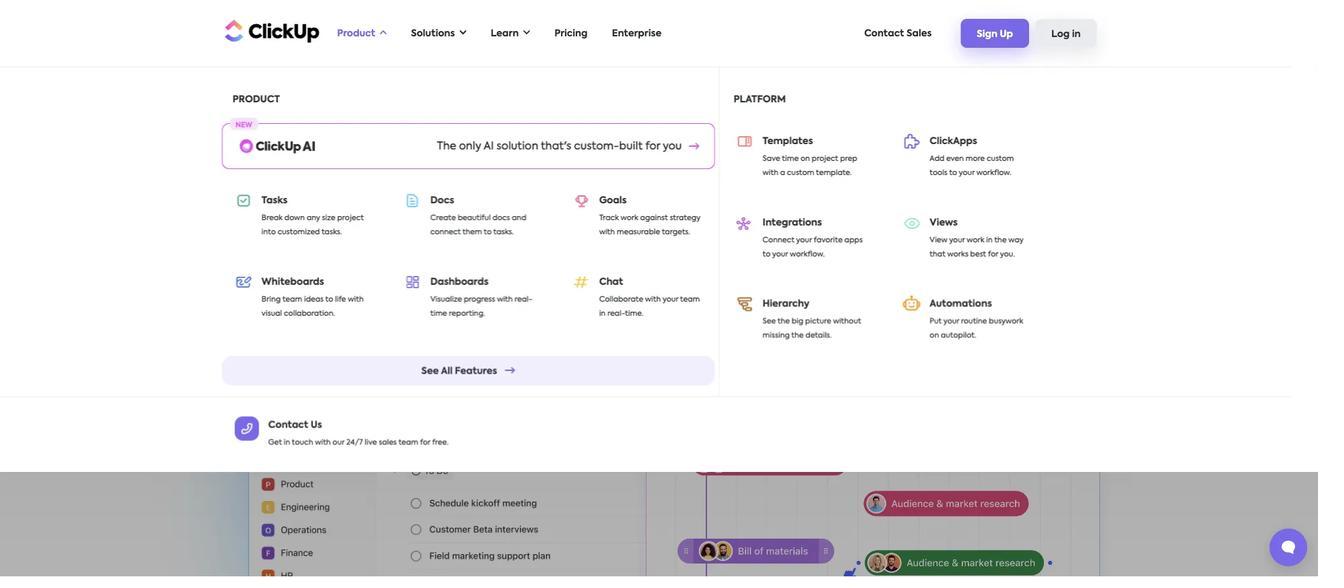 Task type: describe. For each thing, give the bounding box(es) containing it.
solutions
[[411, 29, 455, 38]]

contact sales
[[864, 29, 932, 38]]

size
[[322, 215, 335, 222]]

chat inside button
[[492, 135, 516, 145]]

routine
[[961, 318, 987, 325]]

collaboration.
[[284, 310, 335, 317]]

learn button
[[484, 20, 537, 47]]

the
[[437, 141, 456, 152]]

0 horizontal spatial the
[[778, 318, 790, 325]]

life
[[335, 296, 346, 303]]

touch
[[292, 439, 313, 447]]

platform
[[734, 95, 786, 104]]

down
[[284, 215, 305, 222]]

automations
[[930, 299, 992, 309]]

to inside bring team ideas to life with visual collaboration.
[[325, 296, 333, 303]]

save
[[763, 155, 780, 163]]

real- inside visualize progress with real- time reporting.
[[515, 296, 532, 303]]

measurable
[[617, 229, 660, 236]]

tasks. for tasks
[[322, 229, 342, 236]]

sign up
[[977, 29, 1013, 39]]

connect
[[763, 237, 795, 244]]

custom inside add even more custom tools to your workflow.
[[987, 155, 1014, 163]]

put your routine busywork on autopilot.
[[930, 318, 1023, 340]]

pricing
[[554, 29, 588, 38]]

get in touch with our 24/7 live sales team for free.
[[268, 439, 449, 447]]

a
[[780, 169, 785, 177]]

the only ai solution that's custom-built for you
[[437, 141, 682, 152]]

sprints for second sprints button from left
[[953, 135, 985, 145]]

log in
[[1051, 29, 1081, 39]]

get
[[268, 439, 282, 447]]

1 horizontal spatial the
[[792, 332, 804, 340]]

whiteboards inside "button"
[[551, 135, 612, 145]]

way
[[1009, 237, 1024, 244]]

product inside dropdown button
[[337, 29, 375, 38]]

sign up button
[[961, 19, 1029, 48]]

2 sprints button from the left
[[930, 88, 1008, 151]]

for inside the only ai solution that's custom-built for you link
[[645, 141, 660, 152]]

enterprise link
[[605, 20, 668, 47]]

time inside the save time on project prep with a custom template.
[[782, 155, 799, 163]]

tasks. for docs
[[493, 229, 514, 236]]

in right log
[[1072, 29, 1081, 39]]

ideas
[[304, 296, 324, 303]]

favorite
[[814, 237, 843, 244]]

that's
[[541, 141, 571, 152]]

forms
[[877, 135, 906, 145]]

your inside view your work in the way that works best for you.
[[949, 237, 965, 244]]

only
[[459, 141, 481, 152]]

template.
[[816, 169, 852, 177]]

sales
[[907, 29, 932, 38]]

time
[[394, 135, 417, 145]]

goals
[[599, 196, 627, 205]]

break down any size project into customized tasks.
[[262, 215, 364, 236]]

reporting.
[[449, 310, 485, 317]]

solutions button
[[404, 20, 473, 47]]

ai inside the only ai solution that's custom-built for you link
[[484, 141, 494, 152]]

time tracking button
[[388, 88, 465, 151]]

views
[[930, 218, 958, 227]]

work inside view your work in the way that works best for you.
[[967, 237, 985, 244]]

collaborate with your team in real-time.
[[599, 296, 700, 317]]

log in link
[[1035, 19, 1097, 48]]

workflow. inside add even more custom tools to your workflow.
[[977, 169, 1011, 177]]

live
[[365, 439, 377, 447]]

them
[[463, 229, 482, 236]]

add even more custom tools to your workflow.
[[930, 155, 1014, 177]]

features
[[455, 367, 497, 376]]

0 horizontal spatial dashboards
[[430, 277, 489, 286]]

1 vertical spatial whiteboards
[[262, 277, 324, 286]]

hierarchy
[[763, 299, 810, 309]]

works
[[947, 251, 969, 258]]

your inside put your routine busywork on autopilot.
[[944, 318, 959, 325]]

1 horizontal spatial chat
[[599, 277, 623, 286]]

time.
[[625, 310, 644, 317]]

projects
[[636, 136, 682, 147]]

free.
[[432, 439, 449, 447]]

best
[[970, 251, 986, 258]]

the inside view your work in the way that works best for you.
[[994, 237, 1007, 244]]

with inside bring team ideas to life with visual collaboration.
[[348, 296, 364, 303]]

contact sales link
[[858, 20, 939, 47]]

custom-
[[574, 141, 619, 152]]

learn
[[491, 29, 519, 38]]

our
[[333, 439, 344, 447]]

see all features link
[[222, 356, 715, 386]]

docs
[[430, 196, 454, 205]]

all
[[441, 367, 453, 376]]

and
[[512, 215, 526, 222]]

save time on project prep with a custom template.
[[763, 155, 857, 177]]

without
[[833, 318, 861, 325]]

for for contact us
[[420, 439, 430, 447]]

workflow. inside connect your favorite apps to your workflow.
[[790, 251, 825, 258]]

see for see all features
[[421, 367, 439, 376]]

visual
[[262, 310, 282, 317]]

sales
[[379, 439, 397, 447]]

missing
[[763, 332, 790, 340]]



Task type: locate. For each thing, give the bounding box(es) containing it.
2 horizontal spatial team
[[680, 296, 700, 303]]

the
[[994, 237, 1007, 244], [778, 318, 790, 325], [792, 332, 804, 340]]

custom right a
[[787, 169, 814, 177]]

put
[[930, 318, 942, 325]]

1 horizontal spatial real-
[[607, 310, 625, 317]]

0 vertical spatial contact
[[864, 29, 904, 38]]

0 horizontal spatial team
[[282, 296, 302, 303]]

for left you.
[[988, 251, 998, 258]]

1 horizontal spatial contact
[[864, 29, 904, 38]]

ai inside ai button
[[809, 135, 819, 145]]

work up best
[[967, 237, 985, 244]]

on inside the save time on project prep with a custom template.
[[801, 155, 810, 163]]

1 vertical spatial for
[[988, 251, 998, 258]]

for left you
[[645, 141, 660, 152]]

tracking
[[419, 135, 459, 145]]

time
[[782, 155, 799, 163], [430, 310, 447, 317]]

connect
[[430, 229, 461, 236]]

project inside break down any size project into customized tasks.
[[337, 215, 364, 222]]

1 vertical spatial custom
[[787, 169, 814, 177]]

1 vertical spatial dashboards
[[430, 277, 489, 286]]

product
[[337, 29, 375, 38], [233, 95, 280, 104]]

1 horizontal spatial work
[[967, 237, 985, 244]]

into
[[262, 229, 276, 236]]

whiteboards up ideas
[[262, 277, 324, 286]]

1 horizontal spatial whiteboards
[[551, 135, 612, 145]]

0 horizontal spatial chat
[[492, 135, 516, 145]]

project inside the save time on project prep with a custom template.
[[812, 155, 838, 163]]

view your work in the way that works best for you.
[[930, 237, 1024, 258]]

0 vertical spatial for
[[645, 141, 660, 152]]

1 horizontal spatial sprints button
[[930, 88, 1008, 151]]

your inside collaborate with your team in real-time.
[[663, 296, 678, 303]]

0 horizontal spatial sprints
[[256, 135, 288, 145]]

in
[[1072, 29, 1081, 39], [986, 237, 993, 244], [599, 310, 606, 317], [284, 439, 290, 447]]

1 horizontal spatial tasks.
[[493, 229, 514, 236]]

0 vertical spatial whiteboards
[[551, 135, 612, 145]]

team
[[282, 296, 302, 303], [680, 296, 700, 303], [399, 439, 418, 447]]

0 horizontal spatial time
[[430, 310, 447, 317]]

any
[[307, 215, 320, 222]]

2 horizontal spatial for
[[988, 251, 998, 258]]

in down collaborate on the bottom left of the page
[[599, 310, 606, 317]]

chat right only
[[492, 135, 516, 145]]

busywork
[[989, 318, 1023, 325]]

track
[[599, 215, 619, 222]]

sprints up tasks
[[256, 135, 288, 145]]

workflow. down favorite
[[790, 251, 825, 258]]

bring team ideas to life with visual collaboration.
[[262, 296, 364, 317]]

sprints
[[256, 135, 288, 145], [953, 135, 985, 145]]

time inside visualize progress with real- time reporting.
[[430, 310, 447, 317]]

against
[[640, 215, 668, 222]]

add
[[930, 155, 945, 163]]

with left a
[[763, 169, 778, 177]]

tasks
[[262, 196, 288, 205]]

1 vertical spatial product
[[233, 95, 280, 104]]

with down track
[[599, 229, 615, 236]]

real- right progress at the left of page
[[515, 296, 532, 303]]

to left life
[[325, 296, 333, 303]]

0 horizontal spatial real-
[[515, 296, 532, 303]]

1 vertical spatial contact
[[268, 420, 308, 430]]

0 horizontal spatial ai
[[484, 141, 494, 152]]

more
[[966, 155, 985, 163]]

see for see the big picture without missing the details.
[[763, 318, 776, 325]]

0 horizontal spatial work
[[621, 215, 638, 222]]

2 horizontal spatial the
[[994, 237, 1007, 244]]

custom inside the save time on project prep with a custom template.
[[787, 169, 814, 177]]

contact left sales
[[864, 29, 904, 38]]

real-
[[515, 296, 532, 303], [607, 310, 625, 317]]

work inside "track work against strategy with measurable targets."
[[621, 215, 638, 222]]

1 horizontal spatial team
[[399, 439, 418, 447]]

sign
[[977, 29, 998, 39]]

your
[[959, 169, 975, 177], [796, 237, 812, 244], [949, 237, 965, 244], [772, 251, 788, 258], [663, 296, 678, 303], [944, 318, 959, 325]]

tasks. inside break down any size project into customized tasks.
[[322, 229, 342, 236]]

to inside connect your favorite apps to your workflow.
[[763, 251, 771, 258]]

you
[[663, 141, 682, 152]]

clickup image
[[221, 18, 320, 44]]

with right life
[[348, 296, 364, 303]]

your down integrations
[[796, 237, 812, 244]]

templates
[[763, 136, 813, 146]]

see left all
[[421, 367, 439, 376]]

for left free.
[[420, 439, 430, 447]]

time tracking
[[394, 135, 459, 145]]

picture
[[805, 318, 831, 325]]

1 vertical spatial time
[[430, 310, 447, 317]]

1 horizontal spatial project
[[812, 155, 838, 163]]

1 sprints button from the left
[[233, 88, 311, 151]]

whiteboards left built
[[551, 135, 612, 145]]

0 horizontal spatial whiteboards
[[262, 277, 324, 286]]

0 horizontal spatial on
[[801, 155, 810, 163]]

your right put
[[944, 318, 959, 325]]

in inside view your work in the way that works best for you.
[[986, 237, 993, 244]]

dashboards button
[[698, 88, 775, 151]]

projects image
[[629, 367, 1117, 577]]

1 horizontal spatial time
[[782, 155, 799, 163]]

strategy
[[670, 215, 701, 222]]

create
[[430, 215, 456, 222]]

ai button
[[775, 88, 853, 151]]

contact for contact sales
[[864, 29, 904, 38]]

see inside see the big picture without missing the details.
[[763, 318, 776, 325]]

2 tasks. from the left
[[493, 229, 514, 236]]

the down big
[[792, 332, 804, 340]]

customized
[[278, 229, 320, 236]]

1 horizontal spatial for
[[645, 141, 660, 152]]

prep
[[840, 155, 857, 163]]

forms button
[[853, 88, 930, 151]]

apps
[[845, 237, 863, 244]]

0 vertical spatial on
[[801, 155, 810, 163]]

team inside bring team ideas to life with visual collaboration.
[[282, 296, 302, 303]]

with inside visualize progress with real- time reporting.
[[497, 296, 513, 303]]

1 horizontal spatial sprints
[[953, 135, 985, 145]]

your right collaborate on the bottom left of the page
[[663, 296, 678, 303]]

0 horizontal spatial contact
[[268, 420, 308, 430]]

0 horizontal spatial tasks.
[[322, 229, 342, 236]]

custom
[[987, 155, 1014, 163], [787, 169, 814, 177]]

us
[[311, 420, 322, 430]]

to down connect
[[763, 251, 771, 258]]

in inside collaborate with your team in real-time.
[[599, 310, 606, 317]]

product button
[[330, 20, 393, 47]]

see up missing
[[763, 318, 776, 325]]

see
[[763, 318, 776, 325], [421, 367, 439, 376]]

0 vertical spatial work
[[621, 215, 638, 222]]

to inside create beautiful docs and connect them to tasks.
[[484, 229, 492, 236]]

dashboards up save
[[708, 135, 765, 145]]

chat up collaborate on the bottom left of the page
[[599, 277, 623, 286]]

tasks. down docs
[[493, 229, 514, 236]]

your down connect
[[772, 251, 788, 258]]

built
[[619, 141, 643, 152]]

with inside the save time on project prep with a custom template.
[[763, 169, 778, 177]]

with left our
[[315, 439, 331, 447]]

whiteboards button
[[543, 88, 620, 151]]

1 vertical spatial see
[[421, 367, 439, 376]]

1 tasks. from the left
[[322, 229, 342, 236]]

chat button
[[465, 88, 543, 151]]

projects button
[[620, 88, 698, 151]]

contact up get
[[268, 420, 308, 430]]

0 vertical spatial the
[[994, 237, 1007, 244]]

the only ai solution that's custom-built for you link
[[223, 124, 714, 168]]

targets.
[[662, 229, 690, 236]]

to down even
[[949, 169, 957, 177]]

contact
[[864, 29, 904, 38], [268, 420, 308, 430]]

you.
[[1000, 251, 1015, 258]]

log
[[1051, 29, 1070, 39]]

2 sprints from the left
[[953, 135, 985, 145]]

time up a
[[782, 155, 799, 163]]

1 horizontal spatial on
[[930, 332, 939, 340]]

0 horizontal spatial workflow.
[[790, 251, 825, 258]]

pricing link
[[548, 20, 594, 47]]

contact for contact us
[[268, 420, 308, 430]]

integrations
[[763, 218, 822, 227]]

2 vertical spatial the
[[792, 332, 804, 340]]

1 horizontal spatial see
[[763, 318, 776, 325]]

your up works
[[949, 237, 965, 244]]

sprints up more on the top
[[953, 135, 985, 145]]

bring
[[262, 296, 281, 303]]

on inside put your routine busywork on autopilot.
[[930, 332, 939, 340]]

1 vertical spatial real-
[[607, 310, 625, 317]]

0 vertical spatial time
[[782, 155, 799, 163]]

0 horizontal spatial product
[[233, 95, 280, 104]]

1 vertical spatial chat
[[599, 277, 623, 286]]

create beautiful docs and connect them to tasks.
[[430, 215, 526, 236]]

work up measurable
[[621, 215, 638, 222]]

tasks. inside create beautiful docs and connect them to tasks.
[[493, 229, 514, 236]]

24/7
[[346, 439, 363, 447]]

on down templates
[[801, 155, 810, 163]]

time down visualize
[[430, 310, 447, 317]]

to right them
[[484, 229, 492, 236]]

project
[[812, 155, 838, 163], [337, 215, 364, 222]]

0 vertical spatial product
[[337, 29, 375, 38]]

with right collaborate on the bottom left of the page
[[645, 296, 661, 303]]

1 vertical spatial the
[[778, 318, 790, 325]]

0 vertical spatial chat
[[492, 135, 516, 145]]

up
[[1000, 29, 1013, 39]]

0 vertical spatial see
[[763, 318, 776, 325]]

with inside "track work against strategy with measurable targets."
[[599, 229, 615, 236]]

0 vertical spatial real-
[[515, 296, 532, 303]]

team inside collaborate with your team in real-time.
[[680, 296, 700, 303]]

1 vertical spatial project
[[337, 215, 364, 222]]

dashboards inside button
[[708, 135, 765, 145]]

your down more on the top
[[959, 169, 975, 177]]

1 vertical spatial work
[[967, 237, 985, 244]]

real- down collaborate on the bottom left of the page
[[607, 310, 625, 317]]

real- inside collaborate with your team in real-time.
[[607, 310, 625, 317]]

see the big picture without missing the details.
[[763, 318, 861, 340]]

track work against strategy with measurable targets.
[[599, 215, 701, 236]]

ai up the save time on project prep with a custom template.
[[809, 135, 819, 145]]

0 vertical spatial workflow.
[[977, 169, 1011, 177]]

0 vertical spatial dashboards
[[708, 135, 765, 145]]

the left way
[[994, 237, 1007, 244]]

the left big
[[778, 318, 790, 325]]

details.
[[806, 332, 832, 340]]

break
[[262, 215, 283, 222]]

1 vertical spatial on
[[930, 332, 939, 340]]

in right get
[[284, 439, 290, 447]]

dashboards up visualize
[[430, 277, 489, 286]]

with inside collaborate with your team in real-time.
[[645, 296, 661, 303]]

that
[[930, 251, 946, 258]]

1 horizontal spatial custom
[[987, 155, 1014, 163]]

with right progress at the left of page
[[497, 296, 513, 303]]

0 horizontal spatial custom
[[787, 169, 814, 177]]

1 horizontal spatial ai
[[809, 135, 819, 145]]

1 horizontal spatial workflow.
[[977, 169, 1011, 177]]

project right size
[[337, 215, 364, 222]]

for inside view your work in the way that works best for you.
[[988, 251, 998, 258]]

0 horizontal spatial sprints button
[[233, 88, 311, 151]]

tasks. down size
[[322, 229, 342, 236]]

workflow. down more on the top
[[977, 169, 1011, 177]]

progress
[[464, 296, 495, 303]]

collaborate
[[599, 296, 643, 303]]

custom right more on the top
[[987, 155, 1014, 163]]

tools
[[930, 169, 948, 177]]

1 horizontal spatial dashboards
[[708, 135, 765, 145]]

0 horizontal spatial see
[[421, 367, 439, 376]]

to
[[949, 169, 957, 177], [484, 229, 492, 236], [763, 251, 771, 258], [325, 296, 333, 303]]

to inside add even more custom tools to your workflow.
[[949, 169, 957, 177]]

0 horizontal spatial for
[[420, 439, 430, 447]]

2 vertical spatial for
[[420, 439, 430, 447]]

your inside add even more custom tools to your workflow.
[[959, 169, 975, 177]]

0 vertical spatial project
[[812, 155, 838, 163]]

1 sprints from the left
[[256, 135, 288, 145]]

on down put
[[930, 332, 939, 340]]

workflow.
[[977, 169, 1011, 177], [790, 251, 825, 258]]

connect your favorite apps to your workflow.
[[763, 237, 863, 258]]

in left way
[[986, 237, 993, 244]]

ai right only
[[484, 141, 494, 152]]

0 horizontal spatial project
[[337, 215, 364, 222]]

0 vertical spatial custom
[[987, 155, 1014, 163]]

sprints for second sprints button from right
[[256, 135, 288, 145]]

for for views
[[988, 251, 998, 258]]

1 horizontal spatial product
[[337, 29, 375, 38]]

project up template.
[[812, 155, 838, 163]]

see all features
[[421, 367, 497, 376]]

1 vertical spatial workflow.
[[790, 251, 825, 258]]



Task type: vqa. For each thing, say whether or not it's contained in the screenshot.


